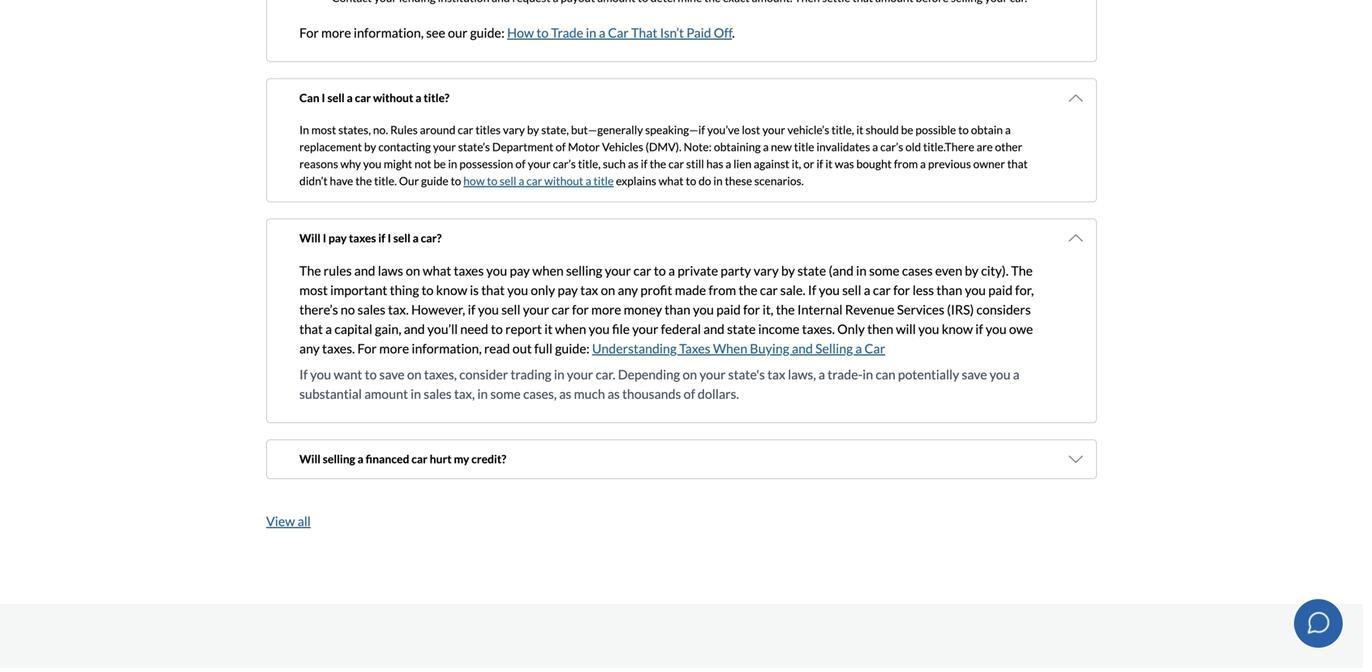 Task type: locate. For each thing, give the bounding box(es) containing it.
title, up invalidates
[[832, 123, 854, 137]]

lender,
[[888, 523, 926, 539]]

it
[[856, 123, 864, 137], [825, 157, 833, 171], [544, 321, 553, 337], [957, 523, 966, 539]]

as
[[628, 157, 639, 171], [559, 386, 571, 402], [608, 386, 620, 402], [299, 504, 312, 520], [920, 543, 933, 559]]

options
[[775, 543, 818, 559], [905, 608, 947, 623]]

it left should
[[856, 123, 864, 137]]

0 vertical spatial than
[[937, 282, 962, 298]]

financed inside if you're worried that selling a financed car might hurt your credit, the important point to consider is whether you can settle your debt as agreed with the lender. contact your lender and ask for your payoff balance, which is a figure based on the remainder of the loan payments plus accompanying interest and fees. if you can sell your car and settle the payoff loan with the lender, then it won't hurt your credit. if you sell your car but still can't meet the payoff balance, there are other options open to you, such as refinancing the remaining balance to make payments smaller. doing this shouldn't hurt your credit because you'll still be paying the loan back in full.
[[470, 484, 518, 500]]

for down capital on the left of page
[[357, 341, 377, 357]]

1 vertical spatial payoff
[[773, 523, 809, 539]]

0 horizontal spatial will
[[432, 588, 452, 604]]

1 vertical spatial paying
[[595, 588, 632, 604]]

2 vertical spatial still
[[845, 562, 865, 578]]

in right trade
[[586, 25, 596, 41]]

if inside 'if you want to save on taxes, consider trading in your car. depending on your state's tax laws, a trade-in can potentially save you a substantial amount in sales tax, in some cases, as much as thousands of dollars.'
[[299, 367, 308, 383]]

1 will from the top
[[299, 231, 321, 245]]

and left ask
[[562, 504, 583, 520]]

cases
[[902, 263, 933, 279]]

back down refinancing
[[972, 562, 999, 578]]

0 horizontal spatial it,
[[763, 302, 773, 318]]

might down contacting
[[384, 157, 412, 171]]

in inside if you're worried that selling a financed car might hurt your credit, the important point to consider is whether you can settle your debt as agreed with the lender. contact your lender and ask for your payoff balance, which is a figure based on the remainder of the loan payments plus accompanying interest and fees. if you can sell your car and settle the payoff loan with the lender, then it won't hurt your credit. if you sell your car but still can't meet the payoff balance, there are other options open to you, such as refinancing the remaining balance to make payments smaller. doing this shouldn't hurt your credit because you'll still be paying the loan back in full.
[[1002, 562, 1012, 578]]

1 vertical spatial consider
[[799, 484, 847, 500]]

in up guide
[[448, 157, 457, 171]]

speaking—if
[[645, 123, 705, 137]]

what inside alternative routes that will harm your credit include paying a settlement balance, voluntary surrender of the vehicle or repossession of the vehicle. if you're struggling to pay back your car loan, it's important to speak to the lender to see what options might be available to you.
[[874, 608, 902, 623]]

might up fees.
[[541, 484, 574, 500]]

0 horizontal spatial any
[[299, 341, 320, 357]]

out
[[513, 341, 532, 357]]

information, inside the rules and laws on what taxes you pay when selling your car to a private party vary by state (and in some cases even by city). the most important thing to know is that you only pay tax on any profit made from the car sale. if you sell a car for less than you paid for, there's no sales tax. however, if you sell your car for more money than you paid for it, the internal revenue services (irs) considers that a capital gain, and you'll need to report it when you file your federal and state income taxes. only then will you know if you owe any taxes. for more information, read out full guide:
[[412, 341, 482, 357]]

2 will from the top
[[299, 452, 321, 466]]

0 vertical spatial most
[[311, 123, 336, 137]]

for inside if you're worried that selling a financed car might hurt your credit, the important point to consider is whether you can settle your debt as agreed with the lender. contact your lender and ask for your payoff balance, which is a figure based on the remainder of the loan payments plus accompanying interest and fees. if you can sell your car and settle the payoff loan with the lender, then it won't hurt your credit. if you sell your car but still can't meet the payoff balance, there are other options open to you, such as refinancing the remaining balance to make payments smaller. doing this shouldn't hurt your credit because you'll still be paying the loan back in full.
[[607, 504, 624, 520]]

selling inside if you're worried that selling a financed car might hurt your credit, the important point to consider is whether you can settle your debt as agreed with the lender. contact your lender and ask for your payoff balance, which is a figure based on the remainder of the loan payments plus accompanying interest and fees. if you can sell your car and settle the payoff loan with the lender, then it won't hurt your credit. if you sell your car but still can't meet the payoff balance, there are other options open to you, such as refinancing the remaining balance to make payments smaller. doing this shouldn't hurt your credit because you'll still be paying the loan back in full.
[[422, 484, 458, 500]]

contact
[[446, 504, 492, 520]]

0 horizontal spatial some
[[490, 386, 521, 402]]

are inside in most states, no. rules around car titles vary by state, but—generally speaking—if you've lost your vehicle's title, it should be possible to obtain a replacement by contacting your state's department of motor vehicles (dmv). note: obtaining a new title invalidates a car's old title.there are other reasons why you might not be in possession of your car's title, such as if the car still has a lien against it, or if it was bought from a previous owner that didn't have the title. our guide to
[[977, 140, 993, 154]]

from inside the rules and laws on what taxes you pay when selling your car to a private party vary by state (and in some cases even by city). the most important thing to know is that you only pay tax on any profit made from the car sale. if you sell a car for less than you paid for, there's no sales tax. however, if you sell your car for more money than you paid for it, the internal revenue services (irs) considers that a capital gain, and you'll need to report it when you file your federal and state income taxes. only then will you know if you owe any taxes. for more information, read out full guide:
[[709, 282, 736, 298]]

0 horizontal spatial from
[[709, 282, 736, 298]]

than down the even
[[937, 282, 962, 298]]

state's
[[458, 140, 490, 154]]

and up the when at the right of page
[[703, 321, 725, 337]]

car left the "that"
[[608, 25, 629, 41]]

or inside in most states, no. rules around car titles vary by state, but—generally speaking—if you've lost your vehicle's title, it should be possible to obtain a replacement by contacting your state's department of motor vehicles (dmv). note: obtaining a new title invalidates a car's old title.there are other reasons why you might not be in possession of your car's title, such as if the car still has a lien against it, or if it was bought from a previous owner that didn't have the title. our guide to
[[803, 157, 814, 171]]

no
[[341, 302, 355, 318]]

save up amount
[[379, 367, 405, 383]]

1 vertical spatial tax
[[767, 367, 785, 383]]

only
[[837, 321, 865, 337]]

still
[[686, 157, 704, 171], [494, 543, 514, 559], [845, 562, 865, 578]]

replacement
[[299, 140, 362, 154]]

a up bought
[[872, 140, 878, 154]]

know
[[436, 282, 467, 298], [942, 321, 973, 337]]

1 vertical spatial still
[[494, 543, 514, 559]]

some
[[869, 263, 899, 279], [490, 386, 521, 402]]

1 horizontal spatial paying
[[884, 562, 922, 578]]

these
[[725, 174, 752, 188]]

paying
[[884, 562, 922, 578], [595, 588, 632, 604]]

without
[[373, 91, 413, 105], [544, 174, 583, 188]]

a up 'it's'
[[634, 588, 641, 604]]

1 vertical spatial title
[[594, 174, 614, 188]]

for left money
[[572, 302, 589, 318]]

0 vertical spatial taxes.
[[802, 321, 835, 337]]

still down open
[[845, 562, 865, 578]]

substantial
[[299, 386, 362, 402]]

there's
[[299, 302, 338, 318]]

credit
[[727, 562, 761, 578], [515, 588, 548, 604]]

as up the how to sell a car without a title explains what to do in these scenarios.
[[628, 157, 639, 171]]

0 vertical spatial then
[[867, 321, 893, 337]]

0 horizontal spatial without
[[373, 91, 413, 105]]

titles
[[476, 123, 501, 137]]

from down party
[[709, 282, 736, 298]]

pay up report
[[510, 263, 530, 279]]

2 horizontal spatial what
[[874, 608, 902, 623]]

most inside the rules and laws on what taxes you pay when selling your car to a private party vary by state (and in some cases even by city). the most important thing to know is that you only pay tax on any profit made from the car sale. if you sell a car for less than you paid for, there's no sales tax. however, if you sell your car for more money than you paid for it, the internal revenue services (irs) considers that a capital gain, and you'll need to report it when you file your federal and state income taxes. only then will you know if you owe any taxes. for more information, read out full guide:
[[299, 282, 328, 298]]

settle down which
[[717, 523, 749, 539]]

internal
[[797, 302, 843, 318]]

pay
[[328, 231, 347, 245], [510, 263, 530, 279], [558, 282, 578, 298], [503, 608, 523, 623]]

0 horizontal spatial the
[[299, 263, 321, 279]]

state
[[797, 263, 826, 279], [727, 321, 756, 337]]

2 vertical spatial payoff
[[599, 543, 635, 559]]

1 vertical spatial taxes
[[454, 263, 484, 279]]

considers
[[976, 302, 1031, 318]]

0 vertical spatial car
[[608, 25, 629, 41]]

if up the all
[[299, 484, 308, 500]]

1 vertical spatial lender
[[798, 608, 835, 623]]

you'll
[[427, 321, 458, 337], [812, 562, 842, 578]]

file
[[612, 321, 630, 337]]

settlement
[[644, 588, 705, 604]]

why
[[340, 157, 361, 171]]

0 horizontal spatial is
[[470, 282, 479, 298]]

important inside the rules and laws on what taxes you pay when selling your car to a private party vary by state (and in some cases even by city). the most important thing to know is that you only pay tax on any profit made from the car sale. if you sell a car for less than you paid for, there's no sales tax. however, if you sell your car for more money than you paid for it, the internal revenue services (irs) considers that a capital gain, and you'll need to report it when you file your federal and state income taxes. only then will you know if you owe any taxes. for more information, read out full guide:
[[330, 282, 387, 298]]

you,
[[865, 543, 889, 559]]

loan down debt
[[1007, 504, 1031, 520]]

if right fees.
[[566, 523, 575, 539]]

0 vertical spatial for
[[299, 25, 319, 41]]

1 horizontal spatial selling
[[422, 484, 458, 500]]

1 horizontal spatial might
[[541, 484, 574, 500]]

title, down motor on the left of page
[[578, 157, 601, 171]]

title,
[[832, 123, 854, 137], [578, 157, 601, 171]]

0 vertical spatial is
[[470, 282, 479, 298]]

paid
[[988, 282, 1013, 298], [716, 302, 741, 318]]

such down vehicles
[[603, 157, 626, 171]]

read
[[484, 341, 510, 357]]

sales down taxes,
[[424, 386, 452, 402]]

1 vertical spatial you'll
[[812, 562, 842, 578]]

0 horizontal spatial sales
[[358, 302, 386, 318]]

payments
[[299, 523, 355, 539], [453, 562, 508, 578]]

1 vertical spatial state
[[727, 321, 756, 337]]

car up profit
[[633, 263, 651, 279]]

sales
[[358, 302, 386, 318], [424, 386, 452, 402]]

of
[[556, 140, 566, 154], [515, 157, 526, 171], [684, 386, 695, 402], [971, 504, 983, 520], [873, 588, 885, 604], [299, 608, 311, 623]]

in right amount
[[411, 386, 421, 402]]

doing
[[557, 562, 591, 578]]

consider inside 'if you want to save on taxes, consider trading in your car. depending on your state's tax laws, a trade-in can potentially save you a substantial amount in sales tax, in some cases, as much as thousands of dollars.'
[[459, 367, 508, 383]]

0 vertical spatial can
[[876, 367, 896, 383]]

1 horizontal spatial it,
[[792, 157, 801, 171]]

1 horizontal spatial guide:
[[555, 341, 590, 357]]

car's down should
[[880, 140, 903, 154]]

in inside the rules and laws on what taxes you pay when selling your car to a private party vary by state (and in some cases even by city). the most important thing to know is that you only pay tax on any profit made from the car sale. if you sell a car for less than you paid for, there's no sales tax. however, if you sell your car for more money than you paid for it, the internal revenue services (irs) considers that a capital gain, and you'll need to report it when you file your federal and state income taxes. only then will you know if you owe any taxes. for more information, read out full guide:
[[856, 263, 867, 279]]

1 horizontal spatial payoff
[[655, 504, 691, 520]]

1 vertical spatial it,
[[763, 302, 773, 318]]

back
[[972, 562, 999, 578], [526, 608, 552, 623]]

see down the surrender
[[852, 608, 871, 623]]

1 vertical spatial without
[[544, 174, 583, 188]]

back inside if you're worried that selling a financed car might hurt your credit, the important point to consider is whether you can settle your debt as agreed with the lender. contact your lender and ask for your payoff balance, which is a figure based on the remainder of the loan payments plus accompanying interest and fees. if you can sell your car and settle the payoff loan with the lender, then it won't hurt your credit. if you sell your car but still can't meet the payoff balance, there are other options open to you, such as refinancing the remaining balance to make payments smaller. doing this shouldn't hurt your credit because you'll still be paying the loan back in full.
[[972, 562, 999, 578]]

are down obtain
[[977, 140, 993, 154]]

guide: right our
[[470, 25, 505, 41]]

1 vertical spatial title,
[[578, 157, 601, 171]]

selling
[[566, 263, 602, 279], [323, 452, 355, 466], [422, 484, 458, 500]]

see
[[426, 25, 445, 41], [852, 608, 871, 623]]

(irs)
[[947, 302, 974, 318]]

1 vertical spatial options
[[905, 608, 947, 623]]

0 horizontal spatial guide:
[[470, 25, 505, 41]]

note:
[[684, 140, 712, 154]]

1 horizontal spatial other
[[995, 140, 1022, 154]]

other inside if you're worried that selling a financed car might hurt your credit, the important point to consider is whether you can settle your debt as agreed with the lender. contact your lender and ask for your payoff balance, which is a figure based on the remainder of the loan payments plus accompanying interest and fees. if you can sell your car and settle the payoff loan with the lender, then it won't hurt your credit. if you sell your car but still can't meet the payoff balance, there are other options open to you, such as refinancing the remaining balance to make payments smaller. doing this shouldn't hurt your credit because you'll still be paying the loan back in full.
[[741, 543, 772, 559]]

0 horizontal spatial than
[[665, 302, 690, 318]]

0 horizontal spatial consider
[[459, 367, 508, 383]]

amount
[[364, 386, 408, 402]]

1 horizontal spatial save
[[962, 367, 987, 383]]

open chat window image
[[1305, 610, 1331, 636]]

surrender
[[814, 588, 871, 604]]

such inside if you're worried that selling a financed car might hurt your credit, the important point to consider is whether you can settle your debt as agreed with the lender. contact your lender and ask for your payoff balance, which is a figure based on the remainder of the loan payments plus accompanying interest and fees. if you can sell your car and settle the payoff loan with the lender, then it won't hurt your credit. if you sell your car but still can't meet the payoff balance, there are other options open to you, such as refinancing the remaining balance to make payments smaller. doing this shouldn't hurt your credit because you'll still be paying the loan back in full.
[[892, 543, 918, 559]]

information,
[[354, 25, 424, 41], [412, 341, 482, 357]]

1 save from the left
[[379, 367, 405, 383]]

rules
[[390, 123, 418, 137]]

options up because
[[775, 543, 818, 559]]

and left laws
[[354, 263, 375, 279]]

then down the 'revenue'
[[867, 321, 893, 337]]

sell up report
[[501, 302, 520, 318]]

1 horizontal spatial financed
[[470, 484, 518, 500]]

0 horizontal spatial tax
[[580, 282, 598, 298]]

my
[[454, 452, 469, 466]]

car?
[[421, 231, 442, 245]]

there
[[687, 543, 717, 559]]

guide: inside the rules and laws on what taxes you pay when selling your car to a private party vary by state (and in some cases even by city). the most important thing to know is that you only pay tax on any profit made from the car sale. if you sell a car for less than you paid for, there's no sales tax. however, if you sell your car for more money than you paid for it, the internal revenue services (irs) considers that a capital gain, and you'll need to report it when you file your federal and state income taxes. only then will you know if you owe any taxes. for more information, read out full guide:
[[555, 341, 590, 357]]

car
[[608, 25, 629, 41], [865, 341, 885, 357]]

1 horizontal spatial then
[[929, 523, 955, 539]]

which
[[743, 504, 777, 520]]

payments down but
[[453, 562, 508, 578]]

1 horizontal spatial see
[[852, 608, 871, 623]]

1 vertical spatial are
[[720, 543, 739, 559]]

such inside in most states, no. rules around car titles vary by state, but—generally speaking—if you've lost your vehicle's title, it should be possible to obtain a replacement by contacting your state's department of motor vehicles (dmv). note: obtaining a new title invalidates a car's old title.there are other reasons why you might not be in possession of your car's title, such as if the car still has a lien against it, or if it was bought from a previous owner that didn't have the title. our guide to
[[603, 157, 626, 171]]

by right the even
[[965, 263, 979, 279]]

such
[[603, 157, 626, 171], [892, 543, 918, 559]]

and down tax.
[[404, 321, 425, 337]]

taxes,
[[424, 367, 457, 383]]

it up 'full'
[[544, 321, 553, 337]]

know down (irs)
[[942, 321, 973, 337]]

what inside the rules and laws on what taxes you pay when selling your car to a private party vary by state (and in some cases even by city). the most important thing to know is that you only pay tax on any profit made from the car sale. if you sell a car for less than you paid for, there's no sales tax. however, if you sell your car for more money than you paid for it, the internal revenue services (irs) considers that a capital gain, and you'll need to report it when you file your federal and state income taxes. only then will you know if you owe any taxes. for more information, read out full guide:
[[423, 263, 451, 279]]

want
[[334, 367, 362, 383]]

vary inside in most states, no. rules around car titles vary by state, but—generally speaking—if you've lost your vehicle's title, it should be possible to obtain a replacement by contacting your state's department of motor vehicles (dmv). note: obtaining a new title invalidates a car's old title.there are other reasons why you might not be in possession of your car's title, such as if the car still has a lien against it, or if it was bought from a previous owner that didn't have the title. our guide to
[[503, 123, 525, 137]]

than
[[937, 282, 962, 298], [665, 302, 690, 318]]

balance
[[359, 562, 403, 578]]

1 vertical spatial might
[[541, 484, 574, 500]]

0 horizontal spatial other
[[741, 543, 772, 559]]

most
[[311, 123, 336, 137], [299, 282, 328, 298]]

of down department
[[515, 157, 526, 171]]

1 horizontal spatial more
[[379, 341, 409, 357]]

1 vertical spatial is
[[850, 484, 859, 500]]

1 horizontal spatial are
[[977, 140, 993, 154]]

credit inside if you're worried that selling a financed car might hurt your credit, the important point to consider is whether you can settle your debt as agreed with the lender. contact your lender and ask for your payoff balance, which is a figure based on the remainder of the loan payments plus accompanying interest and fees. if you can sell your car and settle the payoff loan with the lender, then it won't hurt your credit. if you sell your car but still can't meet the payoff balance, there are other options open to you, such as refinancing the remaining balance to make payments smaller. doing this shouldn't hurt your credit because you'll still be paying the loan back in full.
[[727, 562, 761, 578]]

services
[[897, 302, 944, 318]]

because
[[763, 562, 810, 578]]

1 horizontal spatial such
[[892, 543, 918, 559]]

0 horizontal spatial back
[[526, 608, 552, 623]]

to left you,
[[851, 543, 863, 559]]

and up can't at the left of the page
[[514, 523, 535, 539]]

paying inside if you're worried that selling a financed car might hurt your credit, the important point to consider is whether you can settle your debt as agreed with the lender. contact your lender and ask for your payoff balance, which is a figure based on the remainder of the loan payments plus accompanying interest and fees. if you can sell your car and settle the payoff loan with the lender, then it won't hurt your credit. if you sell your car but still can't meet the payoff balance, there are other options open to you, such as refinancing the remaining balance to make payments smaller. doing this shouldn't hurt your credit because you'll still be paying the loan back in full.
[[884, 562, 922, 578]]

repossession
[[966, 588, 1040, 604]]

1 vertical spatial will
[[299, 452, 321, 466]]

financed
[[366, 452, 409, 466], [470, 484, 518, 500]]

that inside alternative routes that will harm your credit include paying a settlement balance, voluntary surrender of the vehicle or repossession of the vehicle. if you're struggling to pay back your car loan, it's important to speak to the lender to see what options might be available to you.
[[406, 588, 429, 604]]

0 vertical spatial more
[[321, 25, 351, 41]]

or down vehicle's
[[803, 157, 814, 171]]

2 vertical spatial can
[[601, 523, 621, 539]]

guide: right 'full'
[[555, 341, 590, 357]]

loan down figure at right
[[812, 523, 836, 539]]

you'll inside the rules and laws on what taxes you pay when selling your car to a private party vary by state (and in some cases even by city). the most important thing to know is that you only pay tax on any profit made from the car sale. if you sell a car for less than you paid for, there's no sales tax. however, if you sell your car for more money than you paid for it, the internal revenue services (irs) considers that a capital gain, and you'll need to report it when you file your federal and state income taxes. only then will you know if you owe any taxes. for more information, read out full guide:
[[427, 321, 458, 337]]

point
[[752, 484, 782, 500]]

alternative routes that will harm your credit include paying a settlement balance, voluntary surrender of the vehicle or repossession of the vehicle. if you're struggling to pay back your car loan, it's important to speak to the lender to see what options might be available to you.
[[299, 588, 1040, 643]]

that
[[1007, 157, 1028, 171], [481, 282, 505, 298], [299, 321, 323, 337], [396, 484, 419, 500], [406, 588, 429, 604]]

if down plus
[[367, 543, 375, 559]]

see inside alternative routes that will harm your credit include paying a settlement balance, voluntary surrender of the vehicle or repossession of the vehicle. if you're struggling to pay back your car loan, it's important to speak to the lender to see what options might be available to you.
[[852, 608, 871, 623]]

consider up figure at right
[[799, 484, 847, 500]]

most up there's
[[299, 282, 328, 298]]

0 horizontal spatial you're
[[310, 484, 346, 500]]

you'll inside if you're worried that selling a financed car might hurt your credit, the important point to consider is whether you can settle your debt as agreed with the lender. contact your lender and ask for your payoff balance, which is a figure based on the remainder of the loan payments plus accompanying interest and fees. if you can sell your car and settle the payoff loan with the lender, then it won't hurt your credit. if you sell your car but still can't meet the payoff balance, there are other options open to you, such as refinancing the remaining balance to make payments smaller. doing this shouldn't hurt your credit because you'll still be paying the loan back in full.
[[812, 562, 842, 578]]

owe
[[1009, 321, 1033, 337]]

1 vertical spatial financed
[[470, 484, 518, 500]]

1 horizontal spatial some
[[869, 263, 899, 279]]

it, inside the rules and laws on what taxes you pay when selling your car to a private party vary by state (and in some cases even by city). the most important thing to know is that you only pay tax on any profit made from the car sale. if you sell a car for less than you paid for, there's no sales tax. however, if you sell your car for more money than you paid for it, the internal revenue services (irs) considers that a capital gain, and you'll need to report it when you file your federal and state income taxes. only then will you know if you owe any taxes. for more information, read out full guide:
[[763, 302, 773, 318]]

the down party
[[739, 282, 757, 298]]

0 horizontal spatial see
[[426, 25, 445, 41]]

to right point
[[784, 484, 796, 500]]

2 vertical spatial balance,
[[708, 588, 754, 604]]

a down old
[[920, 157, 926, 171]]

from inside in most states, no. rules around car titles vary by state, but—generally speaking—if you've lost your vehicle's title, it should be possible to obtain a replacement by contacting your state's department of motor vehicles (dmv). note: obtaining a new title invalidates a car's old title.there are other reasons why you might not be in possession of your car's title, such as if the car still has a lien against it, or if it was bought from a previous owner that didn't have the title. our guide to
[[894, 157, 918, 171]]

information, up taxes,
[[412, 341, 482, 357]]

1 vertical spatial payments
[[453, 562, 508, 578]]

2 vertical spatial might
[[950, 608, 982, 623]]

1 horizontal spatial is
[[779, 504, 788, 520]]

taxes up however,
[[454, 263, 484, 279]]

if you want to save on taxes, consider trading in your car. depending on your state's tax laws, a trade-in can potentially save you a substantial amount in sales tax, in some cases, as much as thousands of dollars.
[[299, 367, 1020, 402]]

consider inside if you're worried that selling a financed car might hurt your credit, the important point to consider is whether you can settle your debt as agreed with the lender. contact your lender and ask for your payoff balance, which is a figure based on the remainder of the loan payments plus accompanying interest and fees. if you can sell your car and settle the payoff loan with the lender, then it won't hurt your credit. if you sell your car but still can't meet the payoff balance, there are other options open to you, such as refinancing the remaining balance to make payments smaller. doing this shouldn't hurt your credit because you'll still be paying the loan back in full.
[[799, 484, 847, 500]]

it up refinancing
[[957, 523, 966, 539]]

1 horizontal spatial payments
[[453, 562, 508, 578]]

1 vertical spatial what
[[423, 263, 451, 279]]

1 vertical spatial car's
[[553, 157, 576, 171]]

1 vertical spatial sales
[[424, 386, 452, 402]]

federal
[[661, 321, 701, 337]]

off
[[714, 25, 732, 41]]

be
[[901, 123, 913, 137], [434, 157, 446, 171], [868, 562, 882, 578], [985, 608, 999, 623]]

1 horizontal spatial title
[[794, 140, 814, 154]]

some left cases
[[869, 263, 899, 279]]

balance, inside alternative routes that will harm your credit include paying a settlement balance, voluntary surrender of the vehicle or repossession of the vehicle. if you're struggling to pay back your car loan, it's important to speak to the lender to see what options might be available to you.
[[708, 588, 754, 604]]

1 horizontal spatial credit
[[727, 562, 761, 578]]

understanding taxes when buying and selling a car link
[[592, 341, 885, 357]]

that right owner
[[1007, 157, 1028, 171]]

to
[[537, 25, 549, 41], [958, 123, 969, 137], [451, 174, 461, 188], [487, 174, 497, 188], [686, 174, 696, 188], [654, 263, 666, 279], [422, 282, 434, 298], [491, 321, 503, 337], [365, 367, 377, 383], [784, 484, 796, 500], [851, 543, 863, 559], [405, 562, 417, 578], [488, 608, 500, 623], [712, 608, 724, 623], [762, 608, 774, 623], [837, 608, 849, 623], [352, 627, 364, 643]]

0 horizontal spatial know
[[436, 282, 467, 298]]

any up money
[[618, 282, 638, 298]]

0 vertical spatial know
[[436, 282, 467, 298]]

understanding taxes when buying and selling a car
[[592, 341, 885, 357]]

important up no in the left of the page
[[330, 282, 387, 298]]

important
[[330, 282, 387, 298], [692, 484, 749, 500], [653, 608, 710, 623]]

1 horizontal spatial sales
[[424, 386, 452, 402]]

without for title
[[544, 174, 583, 188]]

a up worried on the left bottom of the page
[[357, 452, 363, 466]]

0 vertical spatial or
[[803, 157, 814, 171]]

the up you,
[[867, 523, 885, 539]]

pay up rules on the left top of the page
[[328, 231, 347, 245]]

selling inside the rules and laws on what taxes you pay when selling your car to a private party vary by state (and in some cases even by city). the most important thing to know is that you only pay tax on any profit made from the car sale. if you sell a car for less than you paid for, there's no sales tax. however, if you sell your car for more money than you paid for it, the internal revenue services (irs) considers that a capital gain, and you'll need to report it when you file your federal and state income taxes. only then will you know if you owe any taxes. for more information, read out full guide:
[[566, 263, 602, 279]]

1 horizontal spatial taxes
[[454, 263, 484, 279]]

other up owner
[[995, 140, 1022, 154]]

that up lender.
[[396, 484, 419, 500]]

2 the from the left
[[1011, 263, 1033, 279]]

guide:
[[470, 25, 505, 41], [555, 341, 590, 357]]

in inside in most states, no. rules around car titles vary by state, but—generally speaking—if you've lost your vehicle's title, it should be possible to obtain a replacement by contacting your state's department of motor vehicles (dmv). note: obtaining a new title invalidates a car's old title.there are other reasons why you might not be in possession of your car's title, such as if the car still has a lien against it, or if it was bought from a previous owner that didn't have the title. our guide to
[[448, 157, 457, 171]]

vary up department
[[503, 123, 525, 137]]

possible
[[916, 123, 956, 137]]

2 vertical spatial more
[[379, 341, 409, 357]]

private
[[678, 263, 718, 279]]

if inside the rules and laws on what taxes you pay when selling your car to a private party vary by state (and in some cases even by city). the most important thing to know is that you only pay tax on any profit made from the car sale. if you sell a car for less than you paid for, there's no sales tax. however, if you sell your car for more money than you paid for it, the internal revenue services (irs) considers that a capital gain, and you'll need to report it when you file your federal and state income taxes. only then will you know if you owe any taxes. for more information, read out full guide:
[[808, 282, 816, 298]]

1 the from the left
[[299, 263, 321, 279]]

that down there's
[[299, 321, 323, 337]]

lost
[[742, 123, 760, 137]]

some inside 'if you want to save on taxes, consider trading in your car. depending on your state's tax laws, a trade-in can potentially save you a substantial amount in sales tax, in some cases, as much as thousands of dollars.'
[[490, 386, 521, 402]]

0 vertical spatial such
[[603, 157, 626, 171]]

sell down possession
[[500, 174, 516, 188]]

income
[[758, 321, 800, 337]]

paid up considers
[[988, 282, 1013, 298]]

1 vertical spatial settle
[[717, 523, 749, 539]]

financed up worried on the left bottom of the page
[[366, 452, 409, 466]]

i for can
[[322, 91, 325, 105]]

0 horizontal spatial more
[[321, 25, 351, 41]]

voluntary
[[757, 588, 812, 604]]

in right do on the right top
[[713, 174, 723, 188]]

important down settlement
[[653, 608, 710, 623]]

will down services
[[896, 321, 916, 337]]

tax,
[[454, 386, 475, 402]]

taxes inside the rules and laws on what taxes you pay when selling your car to a private party vary by state (and in some cases even by city). the most important thing to know is that you only pay tax on any profit made from the car sale. if you sell a car for less than you paid for, there's no sales tax. however, if you sell your car for more money than you paid for it, the internal revenue services (irs) considers that a capital gain, and you'll need to report it when you file your federal and state income taxes. only then will you know if you owe any taxes. for more information, read out full guide:
[[454, 263, 484, 279]]

potentially
[[898, 367, 959, 383]]

will inside the rules and laws on what taxes you pay when selling your car to a private party vary by state (and in some cases even by city). the most important thing to know is that you only pay tax on any profit made from the car sale. if you sell a car for less than you paid for, there's no sales tax. however, if you sell your car for more money than you paid for it, the internal revenue services (irs) considers that a capital gain, and you'll need to report it when you file your federal and state income taxes. only then will you know if you owe any taxes. for more information, read out full guide:
[[896, 321, 916, 337]]

0 vertical spatial state
[[797, 263, 826, 279]]

in down only
[[863, 367, 873, 383]]

you're inside if you're worried that selling a financed car might hurt your credit, the important point to consider is whether you can settle your debt as agreed with the lender. contact your lender and ask for your payoff balance, which is a figure based on the remainder of the loan payments plus accompanying interest and fees. if you can sell your car and settle the payoff loan with the lender, then it won't hurt your credit. if you sell your car but still can't meet the payoff balance, there are other options open to you, such as refinancing the remaining balance to make payments smaller. doing this shouldn't hurt your credit because you'll still be paying the loan back in full.
[[310, 484, 346, 500]]

hurt down the there
[[671, 562, 696, 578]]

1 vertical spatial most
[[299, 282, 328, 298]]

if inside alternative routes that will harm your credit include paying a settlement balance, voluntary surrender of the vehicle or repossession of the vehicle. if you're struggling to pay back your car loan, it's important to speak to the lender to see what options might be available to you.
[[380, 608, 388, 623]]

vary right party
[[754, 263, 779, 279]]

1 horizontal spatial back
[[972, 562, 999, 578]]

a up states,
[[347, 91, 353, 105]]

paying down you,
[[884, 562, 922, 578]]

lender inside if you're worried that selling a financed car might hurt your credit, the important point to consider is whether you can settle your debt as agreed with the lender. contact your lender and ask for your payoff balance, which is a figure based on the remainder of the loan payments plus accompanying interest and fees. if you can sell your car and settle the payoff loan with the lender, then it won't hurt your credit. if you sell your car but still can't meet the payoff balance, there are other options open to you, such as refinancing the remaining balance to make payments smaller. doing this shouldn't hurt your credit because you'll still be paying the loan back in full.
[[523, 504, 560, 520]]

to down the surrender
[[837, 608, 849, 623]]

1 horizontal spatial or
[[951, 588, 964, 604]]

with down the based
[[839, 523, 864, 539]]

1 horizontal spatial you'll
[[812, 562, 842, 578]]

sale.
[[780, 282, 805, 298]]

tax inside the rules and laws on what taxes you pay when selling your car to a private party vary by state (and in some cases even by city). the most important thing to know is that you only pay tax on any profit made from the car sale. if you sell a car for less than you paid for, there's no sales tax. however, if you sell your car for more money than you paid for it, the internal revenue services (irs) considers that a capital gain, and you'll need to report it when you file your federal and state income taxes. only then will you know if you owe any taxes. for more information, read out full guide:
[[580, 282, 598, 298]]

what down car?
[[423, 263, 451, 279]]

0 vertical spatial payoff
[[655, 504, 691, 520]]

0 horizontal spatial vary
[[503, 123, 525, 137]]

can
[[299, 91, 319, 105]]

or inside alternative routes that will harm your credit include paying a settlement balance, voluntary surrender of the vehicle or repossession of the vehicle. if you're struggling to pay back your car loan, it's important to speak to the lender to see what options might be available to you.
[[951, 588, 964, 604]]

some inside the rules and laws on what taxes you pay when selling your car to a private party vary by state (and in some cases even by city). the most important thing to know is that you only pay tax on any profit made from the car sale. if you sell a car for less than you paid for, there's no sales tax. however, if you sell your car for more money than you paid for it, the internal revenue services (irs) considers that a capital gain, and you'll need to report it when you file your federal and state income taxes. only then will you know if you owe any taxes. for more information, read out full guide:
[[869, 263, 899, 279]]

important up which
[[692, 484, 749, 500]]

paying inside alternative routes that will harm your credit include paying a settlement balance, voluntary surrender of the vehicle or repossession of the vehicle. if you're struggling to pay back your car loan, it's important to speak to the lender to see what options might be available to you.
[[595, 588, 632, 604]]



Task type: vqa. For each thing, say whether or not it's contained in the screenshot.
The Add
no



Task type: describe. For each thing, give the bounding box(es) containing it.
interest
[[467, 523, 511, 539]]

as down car.
[[608, 386, 620, 402]]

(dmv).
[[646, 140, 682, 154]]

made
[[675, 282, 706, 298]]

1 horizontal spatial car
[[865, 341, 885, 357]]

a inside alternative routes that will harm your credit include paying a settlement balance, voluntary surrender of the vehicle or repossession of the vehicle. if you're struggling to pay back your car loan, it's important to speak to the lender to see what options might be available to you.
[[634, 588, 641, 604]]

are inside if you're worried that selling a financed car might hurt your credit, the important point to consider is whether you can settle your debt as agreed with the lender. contact your lender and ask for your payoff balance, which is a figure based on the remainder of the loan payments plus accompanying interest and fees. if you can sell your car and settle the payoff loan with the lender, then it won't hurt your credit. if you sell your car but still can't meet the payoff balance, there are other options open to you, such as refinancing the remaining balance to make payments smaller. doing this shouldn't hurt your credit because you'll still be paying the loan back in full.
[[720, 543, 739, 559]]

car up states,
[[355, 91, 371, 105]]

pay inside alternative routes that will harm your credit include paying a settlement balance, voluntary surrender of the vehicle or repossession of the vehicle. if you're struggling to pay back your car loan, it's important to speak to the lender to see what options might be available to you.
[[503, 608, 523, 623]]

will for the
[[299, 231, 321, 245]]

against
[[754, 157, 789, 171]]

you.
[[367, 627, 390, 643]]

to up however,
[[422, 282, 434, 298]]

paid
[[686, 25, 711, 41]]

important inside if you're worried that selling a financed car might hurt your credit, the important point to consider is whether you can settle your debt as agreed with the lender. contact your lender and ask for your payoff balance, which is a figure based on the remainder of the loan payments plus accompanying interest and fees. if you can sell your car and settle the payoff loan with the lender, then it won't hurt your credit. if you sell your car but still can't meet the payoff balance, there are other options open to you, such as refinancing the remaining balance to make payments smaller. doing this shouldn't hurt your credit because you'll still be paying the loan back in full.
[[692, 484, 749, 500]]

in right tax,
[[477, 386, 488, 402]]

a left car?
[[413, 231, 419, 245]]

harm
[[454, 588, 484, 604]]

to down vehicle.
[[352, 627, 364, 643]]

on up file
[[601, 282, 615, 298]]

department
[[492, 140, 553, 154]]

by down no.
[[364, 140, 376, 154]]

it's
[[633, 608, 650, 623]]

car up fees.
[[521, 484, 539, 500]]

do
[[699, 174, 711, 188]]

as down 'lender,'
[[920, 543, 933, 559]]

explains
[[616, 174, 656, 188]]

if you're worried that selling a financed car might hurt your credit, the important point to consider is whether you can settle your debt as agreed with the lender. contact your lender and ask for your payoff balance, which is a figure based on the remainder of the loan payments plus accompanying interest and fees. if you can sell your car and settle the payoff loan with the lender, then it won't hurt your credit. if you sell your car but still can't meet the payoff balance, there are other options open to you, such as refinancing the remaining balance to make payments smaller. doing this shouldn't hurt your credit because you'll still be paying the loan back in full.
[[299, 484, 1047, 578]]

full
[[534, 341, 553, 357]]

a down only
[[855, 341, 862, 357]]

0 horizontal spatial taxes.
[[322, 341, 355, 357]]

can inside 'if you want to save on taxes, consider trading in your car. depending on your state's tax laws, a trade-in can potentially save you a substantial amount in sales tax, in some cases, as much as thousands of dollars.'
[[876, 367, 896, 383]]

0 vertical spatial when
[[532, 263, 564, 279]]

if left the "was"
[[816, 157, 823, 171]]

depending
[[618, 367, 680, 383]]

to left do on the right top
[[686, 174, 696, 188]]

to inside 'if you want to save on taxes, consider trading in your car. depending on your state's tax laws, a trade-in can potentially save you a substantial amount in sales tax, in some cases, as much as thousands of dollars.'
[[365, 367, 377, 383]]

1 horizontal spatial car's
[[880, 140, 903, 154]]

options inside if you're worried that selling a financed car might hurt your credit, the important point to consider is whether you can settle your debt as agreed with the lender. contact your lender and ask for your payoff balance, which is a figure based on the remainder of the loan payments plus accompanying interest and fees. if you can sell your car and settle the payoff loan with the lender, then it won't hurt your credit. if you sell your car but still can't meet the payoff balance, there are other options open to you, such as refinancing the remaining balance to make payments smaller. doing this shouldn't hurt your credit because you'll still be paying the loan back in full.
[[775, 543, 818, 559]]

of down state,
[[556, 140, 566, 154]]

important inside alternative routes that will harm your credit include paying a settlement balance, voluntary surrender of the vehicle or repossession of the vehicle. if you're struggling to pay back your car loan, it's important to speak to the lender to see what options might be available to you.
[[653, 608, 710, 623]]

2 horizontal spatial payoff
[[773, 523, 809, 539]]

view
[[266, 513, 295, 529]]

vary inside the rules and laws on what taxes you pay when selling your car to a private party vary by state (and in some cases even by city). the most important thing to know is that you only pay tax on any profit made from the car sale. if you sell a car for less than you paid for, there's no sales tax. however, if you sell your car for more money than you paid for it, the internal revenue services (irs) considers that a capital gain, and you'll need to report it when you file your federal and state income taxes. only then will you know if you owe any taxes. for more information, read out full guide:
[[754, 263, 779, 279]]

struggling
[[429, 608, 486, 623]]

0 horizontal spatial loan
[[812, 523, 836, 539]]

a left title? at top left
[[415, 91, 421, 105]]

bought
[[856, 157, 892, 171]]

the down why
[[355, 174, 372, 188]]

be right not
[[434, 157, 446, 171]]

2 horizontal spatial can
[[935, 484, 955, 500]]

smaller.
[[511, 562, 554, 578]]

to up title.there
[[958, 123, 969, 137]]

1 vertical spatial balance,
[[637, 543, 684, 559]]

2 horizontal spatial is
[[850, 484, 859, 500]]

tax inside 'if you want to save on taxes, consider trading in your car. depending on your state's tax laws, a trade-in can potentially save you a substantial amount in sales tax, in some cases, as much as thousands of dollars.'
[[767, 367, 785, 383]]

full.
[[1015, 562, 1036, 578]]

1 vertical spatial than
[[665, 302, 690, 318]]

agreed
[[314, 504, 353, 520]]

1 horizontal spatial settle
[[958, 484, 990, 500]]

that up need
[[481, 282, 505, 298]]

thousands
[[622, 386, 681, 402]]

state,
[[541, 123, 569, 137]]

if down considers
[[975, 321, 983, 337]]

sales inside the rules and laws on what taxes you pay when selling your car to a private party vary by state (and in some cases even by city). the most important thing to know is that you only pay tax on any profit made from the car sale. if you sell a car for less than you paid for, there's no sales tax. however, if you sell your car for more money than you paid for it, the internal revenue services (irs) considers that a capital gain, and you'll need to report it when you file your federal and state income taxes. only then will you know if you owe any taxes. for more information, read out full guide:
[[358, 302, 386, 318]]

i for will
[[323, 231, 326, 245]]

1 horizontal spatial title,
[[832, 123, 854, 137]]

2 horizontal spatial more
[[591, 302, 621, 318]]

hurt up ask
[[576, 484, 601, 500]]

for up income
[[743, 302, 760, 318]]

as left much
[[559, 386, 571, 402]]

the up 'won't'
[[985, 504, 1004, 520]]

it inside if you're worried that selling a financed car might hurt your credit, the important point to consider is whether you can settle your debt as agreed with the lender. contact your lender and ask for your payoff balance, which is a figure based on the remainder of the loan payments plus accompanying interest and fees. if you can sell your car and settle the payoff loan with the lender, then it won't hurt your credit. if you sell your car but still can't meet the payoff balance, there are other options open to you, such as refinancing the remaining balance to make payments smaller. doing this shouldn't hurt your credit because you'll still be paying the loan back in full.
[[957, 523, 966, 539]]

will for if
[[299, 452, 321, 466]]

car up the 'revenue'
[[873, 282, 891, 298]]

hurt right 'won't'
[[1002, 523, 1027, 539]]

title inside in most states, no. rules around car titles vary by state, but—generally speaking—if you've lost your vehicle's title, it should be possible to obtain a replacement by contacting your state's department of motor vehicles (dmv). note: obtaining a new title invalidates a car's old title.there are other reasons why you might not be in possession of your car's title, such as if the car still has a lien against it, or if it was bought from a previous owner that didn't have the title. our guide to
[[794, 140, 814, 154]]

car left my
[[411, 452, 427, 466]]

is inside the rules and laws on what taxes you pay when selling your car to a private party vary by state (and in some cases even by city). the most important thing to know is that you only pay tax on any profit made from the car sale. if you sell a car for less than you paid for, there's no sales tax. however, if you sell your car for more money than you paid for it, the internal revenue services (irs) considers that a capital gain, and you'll need to report it when you file your federal and state income taxes. only then will you know if you owe any taxes. for more information, read out full guide:
[[470, 282, 479, 298]]

a down there's
[[325, 321, 332, 337]]

0 vertical spatial balance,
[[694, 504, 740, 520]]

contacting
[[378, 140, 431, 154]]

0 horizontal spatial selling
[[323, 452, 355, 466]]

most inside in most states, no. rules around car titles vary by state, but—generally speaking—if you've lost your vehicle's title, it should be possible to obtain a replacement by contacting your state's department of motor vehicles (dmv). note: obtaining a new title invalidates a car's old title.there are other reasons why you might not be in possession of your car's title, such as if the car still has a lien against it, or if it was bought from a previous owner that didn't have the title. our guide to
[[311, 123, 336, 137]]

other inside in most states, no. rules around car titles vary by state, but—generally speaking—if you've lost your vehicle's title, it should be possible to obtain a replacement by contacting your state's department of motor vehicles (dmv). note: obtaining a new title invalidates a car's old title.there are other reasons why you might not be in possession of your car's title, such as if the car still has a lien against it, or if it was bought from a previous owner that didn't have the title. our guide to
[[995, 140, 1022, 154]]

it, inside in most states, no. rules around car titles vary by state, but—generally speaking—if you've lost your vehicle's title, it should be possible to obtain a replacement by contacting your state's department of motor vehicles (dmv). note: obtaining a new title invalidates a car's old title.there are other reasons why you might not be in possession of your car's title, such as if the car still has a lien against it, or if it was bought from a previous owner that didn't have the title. our guide to
[[792, 157, 801, 171]]

then inside the rules and laws on what taxes you pay when selling your car to a private party vary by state (and in some cases even by city). the most important thing to know is that you only pay tax on any profit made from the car sale. if you sell a car for less than you paid for, there's no sales tax. however, if you sell your car for more money than you paid for it, the internal revenue services (irs) considers that a capital gain, and you'll need to report it when you file your federal and state income taxes. only then will you know if you owe any taxes. for more information, read out full guide:
[[867, 321, 893, 337]]

profit
[[640, 282, 672, 298]]

then inside if you're worried that selling a financed car might hurt your credit, the important point to consider is whether you can settle your debt as agreed with the lender. contact your lender and ask for your payoff balance, which is a figure based on the remainder of the loan payments plus accompanying interest and fees. if you can sell your car and settle the payoff loan with the lender, then it won't hurt your credit. if you sell your car but still can't meet the payoff balance, there are other options open to you, such as refinancing the remaining balance to make payments smaller. doing this shouldn't hurt your credit because you'll still be paying the loan back in full.
[[929, 523, 955, 539]]

sell up shouldn't at bottom
[[623, 523, 642, 539]]

remaining
[[299, 562, 356, 578]]

but
[[472, 543, 491, 559]]

1 vertical spatial know
[[942, 321, 973, 337]]

tax.
[[388, 302, 409, 318]]

the up available
[[313, 608, 332, 623]]

0 horizontal spatial still
[[494, 543, 514, 559]]

car up the there
[[673, 523, 691, 539]]

to up profit
[[654, 263, 666, 279]]

sales inside 'if you want to save on taxes, consider trading in your car. depending on your state's tax laws, a trade-in can potentially save you a substantial amount in sales tax, in some cases, as much as thousands of dollars.'
[[424, 386, 452, 402]]

should
[[866, 123, 899, 137]]

reasons
[[299, 157, 338, 171]]

on up 'thing'
[[406, 263, 420, 279]]

vehicle's
[[787, 123, 829, 137]]

on inside if you're worried that selling a financed car might hurt your credit, the important point to consider is whether you can settle your debt as agreed with the lender. contact your lender and ask for your payoff balance, which is a figure based on the remainder of the loan payments plus accompanying interest and fees. if you can sell your car and settle the payoff loan with the lender, then it won't hurt your credit. if you sell your car but still can't meet the payoff balance, there are other options open to you, such as refinancing the remaining balance to make payments smaller. doing this shouldn't hurt your credit because you'll still be paying the loan back in full.
[[871, 504, 886, 520]]

if up the explains
[[641, 157, 648, 171]]

0 vertical spatial paid
[[988, 282, 1013, 298]]

obtaining
[[714, 140, 761, 154]]

car down department
[[527, 174, 542, 188]]

to right 'struggling'
[[488, 608, 500, 623]]

revenue
[[845, 302, 895, 318]]

ask
[[586, 504, 605, 520]]

motor
[[568, 140, 600, 154]]

be up old
[[901, 123, 913, 137]]

0 horizontal spatial title,
[[578, 157, 601, 171]]

refinancing
[[935, 543, 999, 559]]

a up contact
[[461, 484, 467, 500]]

a right laws,
[[819, 367, 825, 383]]

car down only
[[552, 302, 569, 318]]

how to sell a car without a title explains what to do in these scenarios.
[[463, 174, 804, 188]]

and up laws,
[[792, 341, 813, 357]]

0 horizontal spatial taxes
[[349, 231, 376, 245]]

1 horizontal spatial any
[[618, 282, 638, 298]]

car left sale.
[[760, 282, 778, 298]]

be inside if you're worried that selling a financed car might hurt your credit, the important point to consider is whether you can settle your debt as agreed with the lender. contact your lender and ask for your payoff balance, which is a figure based on the remainder of the loan payments plus accompanying interest and fees. if you can sell your car and settle the payoff loan with the lender, then it won't hurt your credit. if you sell your car but still can't meet the payoff balance, there are other options open to you, such as refinancing the remaining balance to make payments smaller. doing this shouldn't hurt your credit because you'll still be paying the loan back in full.
[[868, 562, 882, 578]]

figure
[[800, 504, 833, 520]]

sell down accompanying
[[401, 543, 420, 559]]

a right has
[[726, 157, 731, 171]]

can i sell a car without a title?
[[299, 91, 449, 105]]

invalidates
[[816, 140, 870, 154]]

the up doing
[[578, 543, 596, 559]]

view all
[[266, 513, 311, 529]]

1 vertical spatial paid
[[716, 302, 741, 318]]

to left make
[[405, 562, 417, 578]]

2 save from the left
[[962, 367, 987, 383]]

might inside alternative routes that will harm your credit include paying a settlement balance, voluntary surrender of the vehicle or repossession of the vehicle. if you're struggling to pay back your car loan, it's important to speak to the lender to see what options might be available to you.
[[950, 608, 982, 623]]

a down motor on the left of page
[[586, 174, 591, 188]]

options inside alternative routes that will harm your credit include paying a settlement balance, voluntary surrender of the vehicle or repossession of the vehicle. if you're struggling to pay back your car loan, it's important to speak to the lender to see what options might be available to you.
[[905, 608, 947, 623]]

1 horizontal spatial with
[[839, 523, 864, 539]]

of inside if you're worried that selling a financed car might hurt your credit, the important point to consider is whether you can settle your debt as agreed with the lender. contact your lender and ask for your payoff balance, which is a figure based on the remainder of the loan payments plus accompanying interest and fees. if you can sell your car and settle the payoff loan with the lender, then it won't hurt your credit. if you sell your car but still can't meet the payoff balance, there are other options open to you, such as refinancing the remaining balance to make payments smaller. doing this shouldn't hurt your credit because you'll still be paying the loan back in full.
[[971, 504, 983, 520]]

a up profit
[[668, 263, 675, 279]]

vehicles
[[602, 140, 643, 154]]

that inside in most states, no. rules around car titles vary by state, but—generally speaking—if you've lost your vehicle's title, it should be possible to obtain a replacement by contacting your state's department of motor vehicles (dmv). note: obtaining a new title invalidates a car's old title.there are other reasons why you might not be in possession of your car's title, such as if the car still has a lien against it, or if it was bought from a previous owner that didn't have the title. our guide to
[[1007, 157, 1028, 171]]

1 horizontal spatial taxes.
[[802, 321, 835, 337]]

0 vertical spatial see
[[426, 25, 445, 41]]

0 vertical spatial payments
[[299, 523, 355, 539]]

if up laws
[[378, 231, 385, 245]]

1 horizontal spatial than
[[937, 282, 962, 298]]

for left less
[[893, 282, 910, 298]]

a down owe
[[1013, 367, 1020, 383]]

sell down (and
[[842, 282, 861, 298]]

guide
[[421, 174, 448, 188]]

a right obtain
[[1005, 123, 1011, 137]]

how
[[507, 25, 534, 41]]

lien
[[733, 157, 752, 171]]

by up department
[[527, 123, 539, 137]]

rules
[[324, 263, 352, 279]]

it left the "was"
[[825, 157, 833, 171]]

possession
[[459, 157, 513, 171]]

0 vertical spatial guide:
[[470, 25, 505, 41]]

be inside alternative routes that will harm your credit include paying a settlement balance, voluntary surrender of the vehicle or repossession of the vehicle. if you're struggling to pay back your car loan, it's important to speak to the lender to see what options might be available to you.
[[985, 608, 999, 623]]

understanding
[[592, 341, 677, 357]]

you inside in most states, no. rules around car titles vary by state, but—generally speaking—if you've lost your vehicle's title, it should be possible to obtain a replacement by contacting your state's department of motor vehicles (dmv). note: obtaining a new title invalidates a car's old title.there are other reasons why you might not be in possession of your car's title, such as if the car still has a lien against it, or if it was bought from a previous owner that didn't have the title. our guide to
[[363, 157, 382, 171]]

gain,
[[375, 321, 401, 337]]

for more information, see our guide: how to trade in a car that isn't paid off .
[[299, 25, 735, 41]]

2 horizontal spatial still
[[845, 562, 865, 578]]

1 horizontal spatial what
[[659, 174, 684, 188]]

might inside in most states, no. rules around car titles vary by state, but—generally speaking—if you've lost your vehicle's title, it should be possible to obtain a replacement by contacting your state's department of motor vehicles (dmv). note: obtaining a new title invalidates a car's old title.there are other reasons why you might not be in possession of your car's title, such as if the car still has a lien against it, or if it was bought from a previous owner that didn't have the title. our guide to
[[384, 157, 412, 171]]

of up available
[[299, 608, 311, 623]]

as inside in most states, no. rules around car titles vary by state, but—generally speaking—if you've lost your vehicle's title, it should be possible to obtain a replacement by contacting your state's department of motor vehicles (dmv). note: obtaining a new title invalidates a car's old title.there are other reasons why you might not be in possession of your car's title, such as if the car still has a lien against it, or if it was bought from a previous owner that didn't have the title. our guide to
[[628, 157, 639, 171]]

credit inside alternative routes that will harm your credit include paying a settlement balance, voluntary surrender of the vehicle or repossession of the vehicle. if you're struggling to pay back your car loan, it's important to speak to the lender to see what options might be available to you.
[[515, 588, 548, 604]]

credit?
[[471, 452, 506, 466]]

on down taxes
[[683, 367, 697, 383]]

in most states, no. rules around car titles vary by state, but—generally speaking—if you've lost your vehicle's title, it should be possible to obtain a replacement by contacting your state's department of motor vehicles (dmv). note: obtaining a new title invalidates a car's old title.there are other reasons why you might not be in possession of your car's title, such as if the car still has a lien against it, or if it was bought from a previous owner that didn't have the title. our guide to
[[299, 123, 1028, 188]]

the down voluntary in the right of the page
[[777, 608, 796, 623]]

car.
[[596, 367, 615, 383]]

of right the surrender
[[873, 588, 885, 604]]

a left new
[[763, 140, 769, 154]]

0 horizontal spatial can
[[601, 523, 621, 539]]

to right how
[[537, 25, 549, 41]]

laws
[[378, 263, 403, 279]]

accompanying
[[383, 523, 464, 539]]

0 horizontal spatial car's
[[553, 157, 576, 171]]

trading
[[511, 367, 551, 383]]

the up full.
[[1001, 543, 1020, 559]]

might inside if you're worried that selling a financed car might hurt your credit, the important point to consider is whether you can settle your debt as agreed with the lender. contact your lender and ask for your payoff balance, which is a figure based on the remainder of the loan payments plus accompanying interest and fees. if you can sell your car and settle the payoff loan with the lender, then it won't hurt your credit. if you sell your car but still can't meet the payoff balance, there are other options open to you, such as refinancing the remaining balance to make payments smaller. doing this shouldn't hurt your credit because you'll still be paying the loan back in full.
[[541, 484, 574, 500]]

title.
[[374, 174, 397, 188]]

plus
[[357, 523, 381, 539]]

the up income
[[776, 302, 795, 318]]

a down department
[[519, 174, 524, 188]]

the right credit,
[[671, 484, 690, 500]]

0 horizontal spatial with
[[356, 504, 381, 520]]

include
[[551, 588, 592, 604]]

when
[[713, 341, 747, 357]]

to right speak
[[762, 608, 774, 623]]

2 vertical spatial loan
[[946, 562, 970, 578]]

0 horizontal spatial for
[[299, 25, 319, 41]]

0 horizontal spatial state
[[727, 321, 756, 337]]

pay right only
[[558, 282, 578, 298]]

taxes
[[679, 341, 710, 357]]

i up laws
[[387, 231, 391, 245]]

it inside the rules and laws on what taxes you pay when selling your car to a private party vary by state (and in some cases even by city). the most important thing to know is that you only pay tax on any profit made from the car sale. if you sell a car for less than you paid for, there's no sales tax. however, if you sell your car for more money than you paid for it, the internal revenue services (irs) considers that a capital gain, and you'll need to report it when you file your federal and state income taxes. only then will you know if you owe any taxes. for more information, read out full guide:
[[544, 321, 553, 337]]

back inside alternative routes that will harm your credit include paying a settlement balance, voluntary surrender of the vehicle or repossession of the vehicle. if you're struggling to pay back your car loan, it's important to speak to the lender to see what options might be available to you.
[[526, 608, 552, 623]]

open
[[820, 543, 848, 559]]

still inside in most states, no. rules around car titles vary by state, but—generally speaking—if you've lost your vehicle's title, it should be possible to obtain a replacement by contacting your state's department of motor vehicles (dmv). note: obtaining a new title invalidates a car's old title.there are other reasons why you might not be in possession of your car's title, such as if the car still has a lien against it, or if it was bought from a previous owner that didn't have the title. our guide to
[[686, 157, 704, 171]]

car inside alternative routes that will harm your credit include paying a settlement balance, voluntary surrender of the vehicle or repossession of the vehicle. if you're struggling to pay back your car loan, it's important to speak to the lender to see what options might be available to you.
[[584, 608, 601, 623]]

car down (dmv).
[[668, 157, 684, 171]]

0 vertical spatial loan
[[1007, 504, 1031, 520]]

lender inside alternative routes that will harm your credit include paying a settlement balance, voluntary surrender of the vehicle or repossession of the vehicle. if you're struggling to pay back your car loan, it's important to speak to the lender to see what options might be available to you.
[[798, 608, 835, 623]]

the left vehicle
[[887, 588, 906, 604]]

for,
[[1015, 282, 1034, 298]]

of inside 'if you want to save on taxes, consider trading in your car. depending on your state's tax laws, a trade-in can potentially save you a substantial amount in sales tax, in some cases, as much as thousands of dollars.'
[[684, 386, 695, 402]]

a left figure at right
[[790, 504, 797, 520]]

1 vertical spatial when
[[555, 321, 586, 337]]

much
[[574, 386, 605, 402]]

you've
[[707, 123, 740, 137]]

0 horizontal spatial payoff
[[599, 543, 635, 559]]

trade
[[551, 25, 583, 41]]

a right trade
[[599, 25, 605, 41]]

will inside alternative routes that will harm your credit include paying a settlement balance, voluntary surrender of the vehicle or repossession of the vehicle. if you're struggling to pay back your car loan, it's important to speak to the lender to see what options might be available to you.
[[432, 588, 452, 604]]

to up read
[[491, 321, 503, 337]]

0 vertical spatial information,
[[354, 25, 424, 41]]

without for title?
[[373, 91, 413, 105]]

by up sale.
[[781, 263, 795, 279]]

that inside if you're worried that selling a financed car might hurt your credit, the important point to consider is whether you can settle your debt as agreed with the lender. contact your lender and ask for your payoff balance, which is a figure based on the remainder of the loan payments plus accompanying interest and fees. if you can sell your car and settle the payoff loan with the lender, then it won't hurt your credit. if you sell your car but still can't meet the payoff balance, there are other options open to you, such as refinancing the remaining balance to make payments smaller. doing this shouldn't hurt your credit because you'll still be paying the loan back in full.
[[396, 484, 419, 500]]

for inside the rules and laws on what taxes you pay when selling your car to a private party vary by state (and in some cases even by city). the most important thing to know is that you only pay tax on any profit made from the car sale. if you sell a car for less than you paid for, there's no sales tax. however, if you sell your car for more money than you paid for it, the internal revenue services (irs) considers that a capital gain, and you'll need to report it when you file your federal and state income taxes. only then will you know if you owe any taxes. for more information, read out full guide:
[[357, 341, 377, 357]]

0 vertical spatial financed
[[366, 452, 409, 466]]

scenarios.
[[754, 174, 804, 188]]

no.
[[373, 123, 388, 137]]

the rules and laws on what taxes you pay when selling your car to a private party vary by state (and in some cases even by city). the most important thing to know is that you only pay tax on any profit made from the car sale. if you sell a car for less than you paid for, there's no sales tax. however, if you sell your car for more money than you paid for it, the internal revenue services (irs) considers that a capital gain, and you'll need to report it when you file your federal and state income taxes. only then will you know if you owe any taxes. for more information, read out full guide:
[[299, 263, 1034, 357]]

hurt left my
[[430, 452, 452, 466]]

can't
[[516, 543, 543, 559]]

sell left car?
[[393, 231, 410, 245]]

to left speak
[[712, 608, 724, 623]]

available
[[299, 627, 350, 643]]

the down worried on the left bottom of the page
[[384, 504, 403, 520]]

you're inside alternative routes that will harm your credit include paying a settlement balance, voluntary surrender of the vehicle or repossession of the vehicle. if you're struggling to pay back your car loan, it's important to speak to the lender to see what options might be available to you.
[[391, 608, 427, 623]]

remainder
[[910, 504, 969, 520]]



